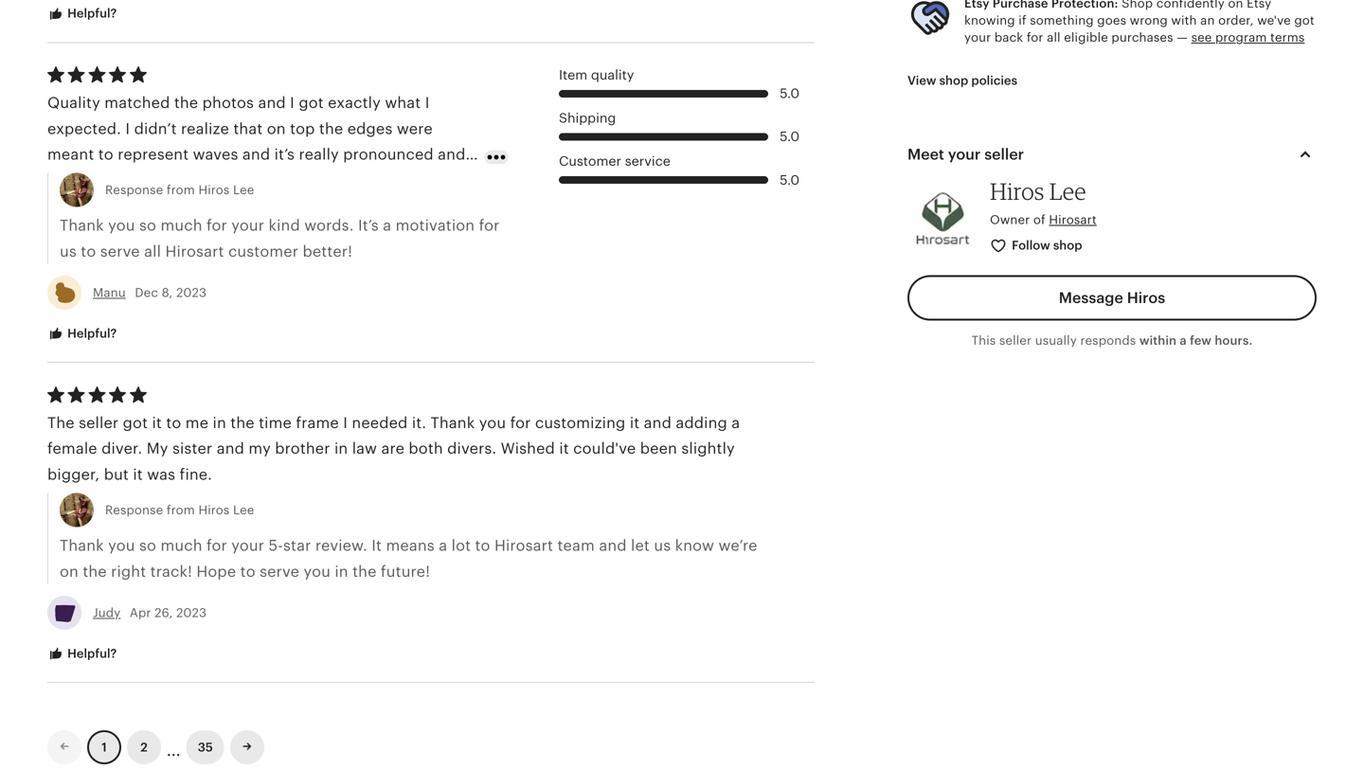 Task type: describe. For each thing, give the bounding box(es) containing it.
are
[[381, 440, 405, 457]]

helpful? for thank you so much for your kind words. it's a motivation for us to serve all hirosart customer better!
[[64, 326, 117, 341]]

in inside thank you so much for your 5-star review. it means a lot to hirosart team and let us know we're on the right track! hope to serve you in the future!
[[335, 563, 348, 580]]

for inside 'shop confidently on etsy knowing if something goes wrong with an order, we've got your back for all eligible purchases —'
[[1027, 30, 1044, 45]]

customer service
[[559, 154, 671, 169]]

follow shop
[[1012, 238, 1082, 253]]

seller for the seller got it to me in the time frame i needed it. thank you for customizing it and adding a female diver. my sister and my brother in law are both divers. wished it could've been slightly bigger, but it was fine.
[[79, 414, 119, 432]]

seller inside meet your seller dropdown button
[[984, 146, 1024, 163]]

hirosart inside "hiros lee owner of hirosart"
[[1049, 213, 1097, 227]]

something
[[1030, 13, 1094, 27]]

you inside the seller got it to me in the time frame i needed it. thank you for customizing it and adding a female diver. my sister and my brother in law are both divers. wished it could've been slightly bigger, but it was fine.
[[479, 414, 506, 432]]

to inside 'thank you so much for your kind words. it's a motivation for us to serve all hirosart customer better!'
[[81, 243, 96, 260]]

2
[[140, 740, 148, 755]]

team
[[557, 537, 595, 554]]

lee inside "hiros lee owner of hirosart"
[[1049, 177, 1086, 205]]

helpful? for thank you so much for your 5-star review. it means a lot to hirosart team and let us know we're on the right track! hope to serve you in the future!
[[64, 647, 117, 661]]

a left few
[[1180, 333, 1187, 347]]

order,
[[1218, 13, 1254, 27]]

law
[[352, 440, 377, 457]]

star
[[283, 537, 311, 554]]

me
[[185, 414, 209, 432]]

divers.
[[447, 440, 497, 457]]

if
[[1019, 13, 1027, 27]]

your inside 'thank you so much for your kind words. it's a motivation for us to serve all hirosart customer better!'
[[231, 217, 264, 234]]

responds
[[1080, 333, 1136, 347]]

1 helpful? from the top
[[64, 6, 117, 21]]

hirosart inside thank you so much for your 5-star review. it means a lot to hirosart team and let us know we're on the right track! hope to serve you in the future!
[[494, 537, 553, 554]]

you up right
[[108, 537, 135, 554]]

response for thank you so much for your 5-star review. it means a lot to hirosart team and let us know we're on the right track! hope to serve you in the future!
[[105, 503, 163, 517]]

service
[[625, 154, 671, 169]]

time
[[259, 414, 292, 432]]

all inside 'thank you so much for your kind words. it's a motivation for us to serve all hirosart customer better!'
[[144, 243, 161, 260]]

customizing
[[535, 414, 626, 432]]

etsy
[[1247, 0, 1272, 10]]

but
[[104, 466, 129, 483]]

—
[[1177, 30, 1188, 45]]

slightly
[[681, 440, 735, 457]]

thank you so much for your 5-star review. it means a lot to hirosart team and let us know we're on the right track! hope to serve you in the future!
[[60, 537, 757, 580]]

hiros inside message hiros button
[[1127, 289, 1165, 306]]

sister
[[172, 440, 212, 457]]

item
[[559, 68, 588, 82]]

helpful? button for thank you so much for your kind words. it's a motivation for us to serve all hirosart customer better!
[[33, 316, 131, 352]]

follow shop button
[[976, 229, 1098, 264]]

shop for follow
[[1053, 238, 1082, 253]]

hours.
[[1215, 333, 1253, 347]]

see program terms
[[1191, 30, 1305, 45]]

from for kind
[[167, 183, 195, 197]]

purchases
[[1112, 30, 1173, 45]]

2 5.0 from the top
[[780, 129, 800, 144]]

diver.
[[101, 440, 142, 457]]

better!
[[303, 243, 352, 260]]

kind
[[269, 217, 300, 234]]

your inside 'shop confidently on etsy knowing if something goes wrong with an order, we've got your back for all eligible purchases —'
[[964, 30, 991, 45]]

a inside 'thank you so much for your kind words. it's a motivation for us to serve all hirosart customer better!'
[[383, 217, 391, 234]]

1 link
[[87, 730, 121, 765]]

for right the motivation
[[479, 217, 500, 234]]

manu link
[[93, 286, 126, 300]]

shipping
[[559, 111, 616, 125]]

much for 5-
[[161, 537, 202, 554]]

for inside the seller got it to me in the time frame i needed it. thank you for customizing it and adding a female diver. my sister and my brother in law are both divers. wished it could've been slightly bigger, but it was fine.
[[510, 414, 531, 432]]

a inside the seller got it to me in the time frame i needed it. thank you for customizing it and adding a female diver. my sister and my brother in law are both divers. wished it could've been slightly bigger, but it was fine.
[[732, 414, 740, 432]]

on inside thank you so much for your 5-star review. it means a lot to hirosart team and let us know we're on the right track! hope to serve you in the future!
[[60, 563, 79, 580]]

hirosart inside 'thank you so much for your kind words. it's a motivation for us to serve all hirosart customer better!'
[[165, 243, 224, 260]]

this seller usually responds within a few hours.
[[972, 333, 1253, 347]]

…
[[167, 733, 181, 761]]

with
[[1171, 13, 1197, 27]]

so for thank you so much for your 5-star review. it means a lot to hirosart team and let us know we're on the right track! hope to serve you in the future!
[[139, 537, 156, 554]]

could've
[[573, 440, 636, 457]]

knowing
[[964, 13, 1015, 27]]

dec
[[135, 286, 158, 300]]

we've
[[1257, 13, 1291, 27]]

thank for lot
[[60, 537, 104, 554]]

motivation
[[396, 217, 475, 234]]

us inside 'thank you so much for your kind words. it's a motivation for us to serve all hirosart customer better!'
[[60, 243, 77, 260]]

hiros inside "hiros lee owner of hirosart"
[[990, 177, 1044, 205]]

your inside dropdown button
[[948, 146, 981, 163]]

thank inside the seller got it to me in the time frame i needed it. thank you for customizing it and adding a female diver. my sister and my brother in law are both divers. wished it could've been slightly bigger, but it was fine.
[[431, 414, 475, 432]]

my
[[249, 440, 271, 457]]

bigger,
[[47, 466, 100, 483]]

it
[[372, 537, 382, 554]]

view shop policies
[[907, 73, 1017, 87]]

quality
[[591, 68, 634, 82]]

back
[[994, 30, 1023, 45]]

brother
[[275, 440, 330, 457]]

within
[[1139, 333, 1177, 347]]

wished
[[501, 440, 555, 457]]

got inside 'shop confidently on etsy knowing if something goes wrong with an order, we've got your back for all eligible purchases —'
[[1294, 13, 1315, 27]]

goes
[[1097, 13, 1126, 27]]

words.
[[304, 217, 354, 234]]

lee for thank you so much for your kind words. it's a motivation for us to serve all hirosart customer better!
[[233, 183, 254, 197]]

see
[[1191, 30, 1212, 45]]

lot
[[451, 537, 471, 554]]

the inside the seller got it to me in the time frame i needed it. thank you for customizing it and adding a female diver. my sister and my brother in law are both divers. wished it could've been slightly bigger, but it was fine.
[[230, 414, 255, 432]]

the seller got it to me in the time frame i needed it. thank you for customizing it and adding a female diver. my sister and my brother in law are both divers. wished it could've been slightly bigger, but it was fine.
[[47, 414, 740, 483]]

shop confidently on etsy knowing if something goes wrong with an order, we've got your back for all eligible purchases —
[[964, 0, 1315, 45]]

seller for this seller usually responds within a few hours.
[[999, 333, 1032, 347]]

35 link
[[186, 730, 224, 765]]

message hiros
[[1059, 289, 1165, 306]]

eligible
[[1064, 30, 1108, 45]]

it up "could've"
[[630, 414, 640, 432]]

hiros down fine.
[[198, 503, 230, 517]]

you inside 'thank you so much for your kind words. it's a motivation for us to serve all hirosart customer better!'
[[108, 217, 135, 234]]

owner
[[990, 213, 1030, 227]]



Task type: locate. For each thing, give the bounding box(es) containing it.
meet your seller button
[[890, 132, 1334, 177]]

1 horizontal spatial serve
[[260, 563, 299, 580]]

1 vertical spatial 2023
[[176, 606, 207, 620]]

the down it
[[353, 563, 377, 580]]

2 helpful? button from the top
[[33, 316, 131, 352]]

got up diver.
[[123, 414, 148, 432]]

a inside thank you so much for your 5-star review. it means a lot to hirosart team and let us know we're on the right track! hope to serve you in the future!
[[439, 537, 447, 554]]

a right adding
[[732, 414, 740, 432]]

0 vertical spatial in
[[213, 414, 226, 432]]

meet your seller
[[907, 146, 1024, 163]]

all up manu dec 8, 2023
[[144, 243, 161, 260]]

a left lot
[[439, 537, 447, 554]]

for
[[1027, 30, 1044, 45], [207, 217, 227, 234], [479, 217, 500, 234], [510, 414, 531, 432], [207, 537, 227, 554]]

my
[[147, 440, 168, 457]]

2 vertical spatial 5.0
[[780, 173, 800, 187]]

program
[[1215, 30, 1267, 45]]

lee up 'thank you so much for your kind words. it's a motivation for us to serve all hirosart customer better!'
[[233, 183, 254, 197]]

3 helpful? from the top
[[64, 647, 117, 661]]

3 helpful? button from the top
[[33, 637, 131, 672]]

1 horizontal spatial and
[[599, 537, 627, 554]]

to inside the seller got it to me in the time frame i needed it. thank you for customizing it and adding a female diver. my sister and my brother in law are both divers. wished it could've been slightly bigger, but it was fine.
[[166, 414, 181, 432]]

1 vertical spatial hirosart
[[165, 243, 224, 260]]

3 5.0 from the top
[[780, 173, 800, 187]]

and left let
[[599, 537, 627, 554]]

to right hope
[[240, 563, 255, 580]]

means
[[386, 537, 435, 554]]

and left my
[[217, 440, 244, 457]]

0 vertical spatial 5.0
[[780, 86, 800, 101]]

your
[[964, 30, 991, 45], [948, 146, 981, 163], [231, 217, 264, 234], [231, 537, 264, 554]]

5.0 for quality
[[780, 86, 800, 101]]

female
[[47, 440, 97, 457]]

1 vertical spatial 5.0
[[780, 129, 800, 144]]

to
[[81, 243, 96, 260], [166, 414, 181, 432], [475, 537, 490, 554], [240, 563, 255, 580]]

0 vertical spatial helpful? button
[[33, 0, 131, 32]]

fine.
[[180, 466, 212, 483]]

for up "wished"
[[510, 414, 531, 432]]

35
[[198, 740, 213, 755]]

got up terms
[[1294, 13, 1315, 27]]

2 from from the top
[[167, 503, 195, 517]]

in
[[213, 414, 226, 432], [334, 440, 348, 457], [335, 563, 348, 580]]

0 vertical spatial all
[[1047, 30, 1061, 45]]

wrong
[[1130, 13, 1168, 27]]

both
[[409, 440, 443, 457]]

lee for thank you so much for your 5-star review. it means a lot to hirosart team and let us know we're on the right track! hope to serve you in the future!
[[233, 503, 254, 517]]

0 vertical spatial and
[[644, 414, 672, 432]]

2 much from the top
[[161, 537, 202, 554]]

0 vertical spatial 2023
[[176, 286, 207, 300]]

a right it's
[[383, 217, 391, 234]]

0 horizontal spatial serve
[[100, 243, 140, 260]]

view shop policies button
[[893, 63, 1032, 98]]

1 vertical spatial so
[[139, 537, 156, 554]]

0 vertical spatial so
[[139, 217, 156, 234]]

to up manu 'link'
[[81, 243, 96, 260]]

on up order,
[[1228, 0, 1243, 10]]

you
[[108, 217, 135, 234], [479, 414, 506, 432], [108, 537, 135, 554], [304, 563, 331, 580]]

thank up divers.
[[431, 414, 475, 432]]

0 vertical spatial response
[[105, 183, 163, 197]]

0 vertical spatial shop
[[939, 73, 968, 87]]

hiros up customer
[[198, 183, 230, 197]]

so for thank you so much for your kind words. it's a motivation for us to serve all hirosart customer better!
[[139, 217, 156, 234]]

all inside 'shop confidently on etsy knowing if something goes wrong with an order, we've got your back for all eligible purchases —'
[[1047, 30, 1061, 45]]

much inside thank you so much for your 5-star review. it means a lot to hirosart team and let us know we're on the right track! hope to serve you in the future!
[[161, 537, 202, 554]]

helpful? button
[[33, 0, 131, 32], [33, 316, 131, 352], [33, 637, 131, 672]]

i
[[343, 414, 348, 432]]

1 horizontal spatial the
[[230, 414, 255, 432]]

from
[[167, 183, 195, 197], [167, 503, 195, 517]]

hirosart left team
[[494, 537, 553, 554]]

you down star
[[304, 563, 331, 580]]

adding
[[676, 414, 727, 432]]

to left the me at the bottom left of the page
[[166, 414, 181, 432]]

in left law
[[334, 440, 348, 457]]

0 vertical spatial serve
[[100, 243, 140, 260]]

lee up hirosart link at the right of the page
[[1049, 177, 1086, 205]]

shop
[[939, 73, 968, 87], [1053, 238, 1082, 253]]

your inside thank you so much for your 5-star review. it means a lot to hirosart team and let us know we're on the right track! hope to serve you in the future!
[[231, 537, 264, 554]]

lee down my
[[233, 503, 254, 517]]

item quality
[[559, 68, 634, 82]]

1 response from the top
[[105, 183, 163, 197]]

0 vertical spatial from
[[167, 183, 195, 197]]

0 vertical spatial hirosart
[[1049, 213, 1097, 227]]

so inside 'thank you so much for your kind words. it's a motivation for us to serve all hirosart customer better!'
[[139, 217, 156, 234]]

1 5.0 from the top
[[780, 86, 800, 101]]

2023
[[176, 286, 207, 300], [176, 606, 207, 620]]

0 vertical spatial got
[[1294, 13, 1315, 27]]

much up 8,
[[161, 217, 202, 234]]

you up divers.
[[479, 414, 506, 432]]

1 vertical spatial got
[[123, 414, 148, 432]]

1 vertical spatial response from hiros lee
[[105, 503, 254, 517]]

response from hiros lee for 5-
[[105, 503, 254, 517]]

0 vertical spatial on
[[1228, 0, 1243, 10]]

on inside 'shop confidently on etsy knowing if something goes wrong with an order, we've got your back for all eligible purchases —'
[[1228, 0, 1243, 10]]

1 vertical spatial serve
[[260, 563, 299, 580]]

5.0
[[780, 86, 800, 101], [780, 129, 800, 144], [780, 173, 800, 187]]

to right lot
[[475, 537, 490, 554]]

0 horizontal spatial and
[[217, 440, 244, 457]]

2 2023 from the top
[[176, 606, 207, 620]]

us
[[60, 243, 77, 260], [654, 537, 671, 554]]

2 response from hiros lee from the top
[[105, 503, 254, 517]]

0 horizontal spatial on
[[60, 563, 79, 580]]

all down something
[[1047, 30, 1061, 45]]

lee
[[1049, 177, 1086, 205], [233, 183, 254, 197], [233, 503, 254, 517]]

judy
[[93, 606, 121, 620]]

your left 5- at the left bottom
[[231, 537, 264, 554]]

and
[[644, 414, 672, 432], [217, 440, 244, 457], [599, 537, 627, 554]]

been
[[640, 440, 677, 457]]

serve up manu 'link'
[[100, 243, 140, 260]]

1 vertical spatial response
[[105, 503, 163, 517]]

hiros
[[990, 177, 1044, 205], [198, 183, 230, 197], [1127, 289, 1165, 306], [198, 503, 230, 517]]

got inside the seller got it to me in the time frame i needed it. thank you for customizing it and adding a female diver. my sister and my brother in law are both divers. wished it could've been slightly bigger, but it was fine.
[[123, 414, 148, 432]]

few
[[1190, 333, 1212, 347]]

shop right view
[[939, 73, 968, 87]]

1 vertical spatial much
[[161, 537, 202, 554]]

1 vertical spatial from
[[167, 503, 195, 517]]

thank inside thank you so much for your 5-star review. it means a lot to hirosart team and let us know we're on the right track! hope to serve you in the future!
[[60, 537, 104, 554]]

so up dec
[[139, 217, 156, 234]]

2 horizontal spatial the
[[353, 563, 377, 580]]

0 vertical spatial seller
[[984, 146, 1024, 163]]

customer
[[228, 243, 298, 260]]

so up right
[[139, 537, 156, 554]]

customer
[[559, 154, 621, 169]]

message
[[1059, 289, 1123, 306]]

2 vertical spatial thank
[[60, 537, 104, 554]]

hirosart up 8,
[[165, 243, 224, 260]]

your up customer
[[231, 217, 264, 234]]

got
[[1294, 13, 1315, 27], [123, 414, 148, 432]]

message hiros button
[[907, 275, 1317, 320]]

1 so from the top
[[139, 217, 156, 234]]

needed
[[352, 414, 408, 432]]

seller up "hiros lee owner of hirosart"
[[984, 146, 1024, 163]]

know
[[675, 537, 714, 554]]

for inside thank you so much for your 5-star review. it means a lot to hirosart team and let us know we're on the right track! hope to serve you in the future!
[[207, 537, 227, 554]]

serve down 5- at the left bottom
[[260, 563, 299, 580]]

much inside 'thank you so much for your kind words. it's a motivation for us to serve all hirosart customer better!'
[[161, 217, 202, 234]]

1 vertical spatial shop
[[1053, 238, 1082, 253]]

apr
[[130, 606, 151, 620]]

track!
[[150, 563, 192, 580]]

in right the me at the bottom left of the page
[[213, 414, 226, 432]]

the
[[230, 414, 255, 432], [83, 563, 107, 580], [353, 563, 377, 580]]

1 much from the top
[[161, 217, 202, 234]]

1 vertical spatial thank
[[431, 414, 475, 432]]

2023 for kind
[[176, 286, 207, 300]]

review.
[[315, 537, 367, 554]]

serve inside 'thank you so much for your kind words. it's a motivation for us to serve all hirosart customer better!'
[[100, 243, 140, 260]]

2 link
[[127, 730, 161, 765]]

it right but
[[133, 466, 143, 483]]

0 vertical spatial helpful?
[[64, 6, 117, 21]]

26,
[[155, 606, 173, 620]]

it up the my
[[152, 414, 162, 432]]

helpful?
[[64, 6, 117, 21], [64, 326, 117, 341], [64, 647, 117, 661]]

thank up manu
[[60, 217, 104, 234]]

for right back
[[1027, 30, 1044, 45]]

an
[[1200, 13, 1215, 27]]

1 response from hiros lee from the top
[[105, 183, 254, 197]]

1 2023 from the top
[[176, 286, 207, 300]]

judy link
[[93, 606, 121, 620]]

2 vertical spatial and
[[599, 537, 627, 554]]

1 helpful? button from the top
[[33, 0, 131, 32]]

right
[[111, 563, 146, 580]]

1 horizontal spatial all
[[1047, 30, 1061, 45]]

much for kind
[[161, 217, 202, 234]]

much up track! on the bottom left of the page
[[161, 537, 202, 554]]

0 vertical spatial thank
[[60, 217, 104, 234]]

meet
[[907, 146, 944, 163]]

1 horizontal spatial hirosart
[[494, 537, 553, 554]]

1 from from the top
[[167, 183, 195, 197]]

it.
[[412, 414, 426, 432]]

1 horizontal spatial us
[[654, 537, 671, 554]]

this
[[972, 333, 996, 347]]

it
[[152, 414, 162, 432], [630, 414, 640, 432], [559, 440, 569, 457], [133, 466, 143, 483]]

of
[[1033, 213, 1046, 227]]

0 horizontal spatial the
[[83, 563, 107, 580]]

0 vertical spatial us
[[60, 243, 77, 260]]

much
[[161, 217, 202, 234], [161, 537, 202, 554]]

2023 right 8,
[[176, 286, 207, 300]]

follow
[[1012, 238, 1050, 253]]

terms
[[1270, 30, 1305, 45]]

on
[[1228, 0, 1243, 10], [60, 563, 79, 580]]

serve inside thank you so much for your 5-star review. it means a lot to hirosart team and let us know we're on the right track! hope to serve you in the future!
[[260, 563, 299, 580]]

you up manu 'link'
[[108, 217, 135, 234]]

1 vertical spatial all
[[144, 243, 161, 260]]

1 vertical spatial seller
[[999, 333, 1032, 347]]

it down customizing
[[559, 440, 569, 457]]

your down knowing
[[964, 30, 991, 45]]

manu
[[93, 286, 126, 300]]

response for thank you so much for your kind words. it's a motivation for us to serve all hirosart customer better!
[[105, 183, 163, 197]]

policies
[[971, 73, 1017, 87]]

1 vertical spatial us
[[654, 537, 671, 554]]

thank up judy link
[[60, 537, 104, 554]]

thank for us
[[60, 217, 104, 234]]

so inside thank you so much for your 5-star review. it means a lot to hirosart team and let us know we're on the right track! hope to serve you in the future!
[[139, 537, 156, 554]]

2 horizontal spatial hirosart
[[1049, 213, 1097, 227]]

seller inside the seller got it to me in the time frame i needed it. thank you for customizing it and adding a female diver. my sister and my brother in law are both divers. wished it could've been slightly bigger, but it was fine.
[[79, 414, 119, 432]]

and inside thank you so much for your 5-star review. it means a lot to hirosart team and let us know we're on the right track! hope to serve you in the future!
[[599, 537, 627, 554]]

0 horizontal spatial us
[[60, 243, 77, 260]]

2 vertical spatial helpful?
[[64, 647, 117, 661]]

hirosart link
[[1049, 213, 1097, 227]]

5.0 for service
[[780, 173, 800, 187]]

view
[[907, 73, 936, 87]]

0 horizontal spatial got
[[123, 414, 148, 432]]

response from hiros lee for kind
[[105, 183, 254, 197]]

1 horizontal spatial got
[[1294, 13, 1315, 27]]

from for 5-
[[167, 503, 195, 517]]

seller up diver.
[[79, 414, 119, 432]]

0 vertical spatial much
[[161, 217, 202, 234]]

the up my
[[230, 414, 255, 432]]

was
[[147, 466, 175, 483]]

hiros up owner
[[990, 177, 1044, 205]]

the left right
[[83, 563, 107, 580]]

shop down hirosart link at the right of the page
[[1053, 238, 1082, 253]]

hiros lee image
[[907, 182, 979, 254]]

us inside thank you so much for your 5-star review. it means a lot to hirosart team and let us know we're on the right track! hope to serve you in the future!
[[654, 537, 671, 554]]

2023 right 26,
[[176, 606, 207, 620]]

see program terms link
[[1191, 30, 1305, 45]]

1 vertical spatial helpful?
[[64, 326, 117, 341]]

1 vertical spatial in
[[334, 440, 348, 457]]

helpful? button for thank you so much for your 5-star review. it means a lot to hirosart team and let us know we're on the right track! hope to serve you in the future!
[[33, 637, 131, 672]]

and up 'been'
[[644, 414, 672, 432]]

2 response from the top
[[105, 503, 163, 517]]

for left kind
[[207, 217, 227, 234]]

shop for view
[[939, 73, 968, 87]]

future!
[[381, 563, 430, 580]]

for up hope
[[207, 537, 227, 554]]

judy apr 26, 2023
[[93, 606, 207, 620]]

2023 for 5-
[[176, 606, 207, 620]]

in down review.
[[335, 563, 348, 580]]

on left right
[[60, 563, 79, 580]]

0 horizontal spatial shop
[[939, 73, 968, 87]]

2 helpful? from the top
[[64, 326, 117, 341]]

1 vertical spatial helpful? button
[[33, 316, 131, 352]]

2 vertical spatial helpful? button
[[33, 637, 131, 672]]

1 vertical spatial and
[[217, 440, 244, 457]]

2 horizontal spatial and
[[644, 414, 672, 432]]

response
[[105, 183, 163, 197], [105, 503, 163, 517]]

2 vertical spatial seller
[[79, 414, 119, 432]]

hiros up within
[[1127, 289, 1165, 306]]

2 vertical spatial hirosart
[[494, 537, 553, 554]]

0 vertical spatial response from hiros lee
[[105, 183, 254, 197]]

shop
[[1122, 0, 1153, 10]]

thank
[[60, 217, 104, 234], [431, 414, 475, 432], [60, 537, 104, 554]]

confidently
[[1156, 0, 1225, 10]]

1 horizontal spatial on
[[1228, 0, 1243, 10]]

2 vertical spatial in
[[335, 563, 348, 580]]

thank inside 'thank you so much for your kind words. it's a motivation for us to serve all hirosart customer better!'
[[60, 217, 104, 234]]

1 vertical spatial on
[[60, 563, 79, 580]]

0 horizontal spatial all
[[144, 243, 161, 260]]

2 so from the top
[[139, 537, 156, 554]]

0 horizontal spatial hirosart
[[165, 243, 224, 260]]

your right meet
[[948, 146, 981, 163]]

it's
[[358, 217, 379, 234]]

hirosart right of
[[1049, 213, 1097, 227]]

1 horizontal spatial shop
[[1053, 238, 1082, 253]]

let
[[631, 537, 650, 554]]

seller right this at the top of the page
[[999, 333, 1032, 347]]

hope
[[196, 563, 236, 580]]



Task type: vqa. For each thing, say whether or not it's contained in the screenshot.
the female
yes



